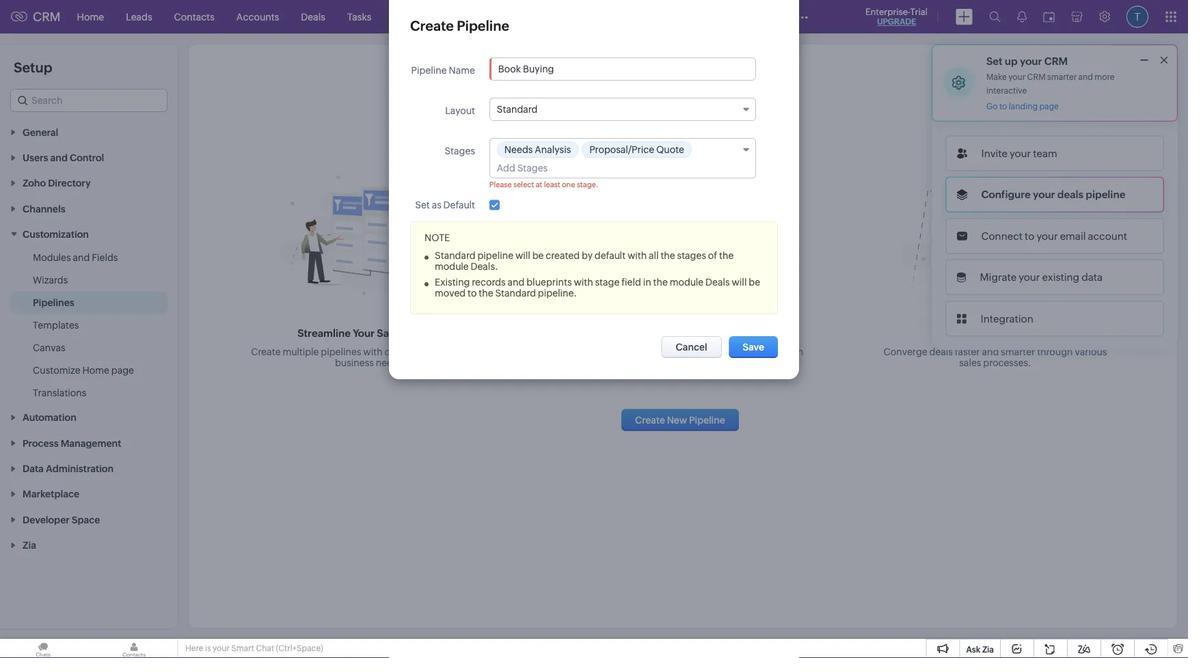 Task type: locate. For each thing, give the bounding box(es) containing it.
1 vertical spatial home
[[82, 365, 109, 376]]

enterprise-
[[865, 6, 910, 17]]

0 horizontal spatial page
[[111, 365, 134, 376]]

deals left tasks
[[301, 11, 325, 22]]

0 horizontal spatial be
[[532, 250, 544, 261]]

1 horizontal spatial in
[[667, 327, 677, 339]]

in inside note standard pipeline will be created by default with all the stages of the module deals. existing records and blueprints with stage field in the module deals will be moved to the standard pipeline.
[[643, 277, 651, 288]]

0 horizontal spatial stages
[[425, 346, 454, 357]]

sales up needs.
[[377, 327, 403, 339]]

1 vertical spatial converge
[[884, 346, 927, 357]]

search image
[[989, 11, 1001, 23]]

standard
[[497, 104, 538, 115], [435, 250, 476, 261], [495, 288, 536, 299]]

0 vertical spatial stages
[[677, 250, 706, 261]]

0 horizontal spatial with
[[363, 346, 383, 357]]

1 horizontal spatial pipeline
[[457, 18, 509, 33]]

0 vertical spatial in
[[643, 277, 651, 288]]

2 vertical spatial pipeline
[[740, 327, 780, 339]]

to inside note standard pipeline will be created by default with all the stages of the module deals. existing records and blueprints with stage field in the module deals will be moved to the standard pipeline.
[[468, 288, 477, 299]]

of
[[708, 250, 717, 261], [643, 346, 653, 357]]

wizards link
[[33, 273, 68, 287]]

0 horizontal spatial module
[[435, 261, 469, 272]]

your left team
[[1010, 147, 1031, 159]]

1 horizontal spatial faster
[[1020, 327, 1050, 339]]

your down up
[[1009, 72, 1026, 82]]

accounts link
[[225, 0, 290, 33]]

in up deals,
[[667, 327, 677, 339]]

smart
[[231, 644, 254, 653]]

stages inside streamline your sales process create multiple pipelines with different stages for your business needs.
[[425, 346, 454, 357]]

0 horizontal spatial pipeline
[[411, 65, 447, 76]]

smarter inside set up your crm make your crm smarter and more interactive go to landing page
[[1047, 72, 1077, 82]]

with
[[628, 250, 647, 261], [574, 277, 593, 288], [363, 346, 383, 357]]

pipeline inside track your deals in appropriate pipeline based on the type of deals, they would be processed in different pipelines.
[[740, 327, 780, 339]]

0 vertical spatial standard
[[497, 104, 538, 115]]

1 vertical spatial pipeline
[[478, 250, 513, 261]]

set up make
[[986, 55, 1003, 67]]

crm link
[[11, 10, 61, 24]]

standard down note
[[435, 250, 476, 261]]

smarter left more
[[1047, 72, 1077, 82]]

1 horizontal spatial module
[[670, 277, 704, 288]]

cancel button
[[661, 336, 722, 358]]

1 vertical spatial module
[[670, 277, 704, 288]]

deals up appropriate
[[706, 277, 730, 288]]

0 horizontal spatial will
[[515, 250, 530, 261]]

translations link
[[33, 386, 86, 400]]

1 vertical spatial deals
[[706, 277, 730, 288]]

Add Stages text field
[[497, 163, 599, 174]]

create left "new"
[[635, 415, 665, 426]]

migrate your existing data
[[980, 271, 1103, 283]]

0 vertical spatial pipelines
[[681, 121, 740, 137]]

customization region
[[0, 247, 178, 404]]

faster left processes.
[[955, 346, 980, 357]]

search element
[[981, 0, 1009, 33]]

page inside set up your crm make your crm smarter and more interactive go to landing page
[[1039, 102, 1059, 111]]

chats image
[[0, 639, 86, 658]]

canvas
[[33, 342, 65, 353]]

meetings
[[393, 11, 435, 22]]

wizards
[[33, 275, 68, 286]]

and left fields
[[73, 252, 90, 263]]

module up the existing
[[435, 261, 469, 272]]

your right up
[[1020, 55, 1042, 67]]

be inside track your deals in appropriate pipeline based on the type of deals, they would be processed in different pipelines.
[[733, 346, 745, 357]]

2 vertical spatial be
[[733, 346, 745, 357]]

will up "blueprints"
[[515, 250, 530, 261]]

deals.
[[471, 261, 498, 272]]

standard down deals.
[[495, 288, 536, 299]]

stages inside note standard pipeline will be created by default with all the stages of the module deals. existing records and blueprints with stage field in the module deals will be moved to the standard pipeline.
[[677, 250, 706, 261]]

needs analysis
[[504, 144, 571, 155]]

0 horizontal spatial create
[[251, 346, 281, 357]]

would
[[704, 346, 732, 357]]

field
[[622, 277, 641, 288]]

1 vertical spatial with
[[574, 277, 593, 288]]

1 horizontal spatial deals
[[706, 277, 730, 288]]

default
[[595, 250, 626, 261]]

2 vertical spatial pipeline
[[689, 415, 725, 426]]

0 vertical spatial set
[[986, 55, 1003, 67]]

and
[[1079, 72, 1093, 82], [73, 252, 90, 263], [508, 277, 525, 288], [982, 346, 999, 357]]

2 horizontal spatial pipeline
[[1086, 189, 1126, 201]]

0 vertical spatial page
[[1039, 102, 1059, 111]]

0 vertical spatial smarter
[[1047, 72, 1077, 82]]

ask zia
[[966, 645, 994, 654]]

home link
[[66, 0, 115, 33]]

1 horizontal spatial will
[[732, 277, 747, 288]]

stages right all
[[677, 250, 706, 261]]

blueprints
[[527, 277, 572, 288]]

stage
[[595, 277, 620, 288]]

0 horizontal spatial pipelines
[[33, 297, 74, 308]]

crm right up
[[1044, 55, 1068, 67]]

migrate
[[980, 271, 1017, 283]]

0 vertical spatial to
[[999, 102, 1007, 111]]

page
[[1039, 102, 1059, 111], [111, 365, 134, 376]]

in right processed at the bottom right
[[795, 346, 804, 357]]

create left multiple
[[251, 346, 281, 357]]

sales left processes.
[[959, 357, 981, 368]]

please
[[489, 180, 512, 189]]

1 vertical spatial page
[[111, 365, 134, 376]]

None text field
[[490, 58, 755, 80]]

streamline your sales process create multiple pipelines with different stages for your business needs.
[[251, 327, 490, 368]]

0 vertical spatial module
[[435, 261, 469, 272]]

your right "is"
[[213, 644, 230, 653]]

1 horizontal spatial to
[[999, 102, 1007, 111]]

stages left for
[[425, 346, 454, 357]]

and inside set up your crm make your crm smarter and more interactive go to landing page
[[1079, 72, 1093, 82]]

faster up through
[[1020, 327, 1050, 339]]

1 horizontal spatial pipeline
[[740, 327, 780, 339]]

Standard field
[[489, 98, 756, 121]]

create
[[410, 18, 454, 33], [251, 346, 281, 357], [635, 415, 665, 426]]

sales inside converge deals faster converge deals faster and smarter through various sales processes.
[[959, 357, 981, 368]]

0 horizontal spatial sales
[[377, 327, 403, 339]]

1 vertical spatial set
[[415, 200, 430, 211]]

they
[[683, 346, 702, 357]]

reports link
[[489, 0, 546, 33]]

deals up deals,
[[638, 327, 665, 339]]

2 vertical spatial crm
[[1027, 72, 1046, 82]]

data
[[1082, 271, 1103, 283]]

1 horizontal spatial be
[[733, 346, 745, 357]]

1 vertical spatial sales
[[959, 357, 981, 368]]

1 horizontal spatial different
[[641, 357, 679, 368]]

smarter inside converge deals faster converge deals faster and smarter through various sales processes.
[[1001, 346, 1035, 357]]

be up save button
[[749, 277, 760, 288]]

create pipeline
[[410, 18, 509, 33]]

deals down integration
[[991, 327, 1018, 339]]

1 horizontal spatial set
[[986, 55, 1003, 67]]

0 horizontal spatial faster
[[955, 346, 980, 357]]

of right type at the right bottom of page
[[643, 346, 653, 357]]

None field
[[489, 138, 756, 178]]

will up appropriate
[[732, 277, 747, 288]]

1 vertical spatial smarter
[[1001, 346, 1035, 357]]

pipelines up quote
[[681, 121, 740, 137]]

create menu element
[[948, 0, 981, 33]]

different left the they
[[641, 357, 679, 368]]

one
[[562, 180, 575, 189]]

2 vertical spatial to
[[468, 288, 477, 299]]

0 horizontal spatial of
[[643, 346, 653, 357]]

pipeline up account
[[1086, 189, 1126, 201]]

deals left processes.
[[929, 346, 953, 357]]

2 horizontal spatial pipeline
[[689, 415, 725, 426]]

module right "field"
[[670, 277, 704, 288]]

new
[[667, 415, 687, 426]]

0 vertical spatial sales
[[377, 327, 403, 339]]

invite your team
[[981, 147, 1057, 159]]

home left leads link at the left top of page
[[77, 11, 104, 22]]

zia
[[982, 645, 994, 654]]

existing
[[1042, 271, 1080, 283]]

pipeline
[[457, 18, 509, 33], [411, 65, 447, 76], [689, 415, 725, 426]]

and right records
[[508, 277, 525, 288]]

set left as
[[415, 200, 430, 211]]

up
[[1005, 55, 1018, 67]]

1 vertical spatial crm
[[1044, 55, 1068, 67]]

create for create pipeline
[[410, 18, 454, 33]]

set inside set up your crm make your crm smarter and more interactive go to landing page
[[986, 55, 1003, 67]]

to right connect
[[1025, 230, 1035, 242]]

different
[[384, 346, 423, 357], [641, 357, 679, 368]]

0 horizontal spatial to
[[468, 288, 477, 299]]

your up 'pipelines'
[[353, 327, 375, 339]]

analysis
[[535, 144, 571, 155]]

be left created
[[532, 250, 544, 261]]

smarter for your
[[1047, 72, 1077, 82]]

create new pipeline button
[[621, 409, 739, 431]]

smarter
[[1047, 72, 1077, 82], [1001, 346, 1035, 357]]

0 horizontal spatial set
[[415, 200, 430, 211]]

1 horizontal spatial page
[[1039, 102, 1059, 111]]

0 horizontal spatial pipeline
[[478, 250, 513, 261]]

note standard pipeline will be created by default with all the stages of the module deals. existing records and blueprints with stage field in the module deals will be moved to the standard pipeline.
[[425, 232, 760, 299]]

your up type at the right bottom of page
[[614, 327, 636, 339]]

0 vertical spatial converge
[[941, 327, 989, 339]]

0 vertical spatial with
[[628, 250, 647, 261]]

1 horizontal spatial stages
[[677, 250, 706, 261]]

and left more
[[1079, 72, 1093, 82]]

2 vertical spatial with
[[363, 346, 383, 357]]

deals
[[301, 11, 325, 22], [706, 277, 730, 288]]

to right go
[[999, 102, 1007, 111]]

in right "field"
[[643, 277, 651, 288]]

with right 'pipelines'
[[363, 346, 383, 357]]

1 vertical spatial stages
[[425, 346, 454, 357]]

to right the moved
[[468, 288, 477, 299]]

different down process
[[384, 346, 423, 357]]

home inside "link"
[[77, 11, 104, 22]]

your
[[1020, 55, 1042, 67], [1009, 72, 1026, 82], [1010, 147, 1031, 159], [1033, 189, 1055, 201], [1037, 230, 1058, 242], [1019, 271, 1040, 283], [353, 327, 375, 339], [614, 327, 636, 339], [470, 346, 490, 357], [213, 644, 230, 653]]

standard up needs
[[497, 104, 538, 115]]

tasks
[[347, 11, 371, 22]]

2 vertical spatial create
[[635, 415, 665, 426]]

1 vertical spatial be
[[749, 277, 760, 288]]

crm up landing
[[1027, 72, 1046, 82]]

1 vertical spatial of
[[643, 346, 653, 357]]

1 horizontal spatial create
[[410, 18, 454, 33]]

home
[[77, 11, 104, 22], [82, 365, 109, 376]]

pipeline name
[[411, 65, 475, 76]]

page right landing
[[1039, 102, 1059, 111]]

proposal/price
[[589, 144, 654, 155]]

1 vertical spatial create
[[251, 346, 281, 357]]

crm left home "link"
[[33, 10, 61, 24]]

modules and fields
[[33, 252, 118, 263]]

business
[[335, 357, 374, 368]]

and down integration
[[982, 346, 999, 357]]

pipelines
[[321, 346, 361, 357]]

0 vertical spatial deals
[[301, 11, 325, 22]]

smarter down integration
[[1001, 346, 1035, 357]]

pipeline up records
[[478, 250, 513, 261]]

signals element
[[1009, 0, 1035, 33]]

0 vertical spatial of
[[708, 250, 717, 261]]

to inside set up your crm make your crm smarter and more interactive go to landing page
[[999, 102, 1007, 111]]

1 horizontal spatial of
[[708, 250, 717, 261]]

0 horizontal spatial in
[[643, 277, 651, 288]]

0 horizontal spatial different
[[384, 346, 423, 357]]

2 vertical spatial in
[[795, 346, 804, 357]]

0 vertical spatial create
[[410, 18, 454, 33]]

set
[[986, 55, 1003, 67], [415, 200, 430, 211]]

page inside customization "region"
[[111, 365, 134, 376]]

processed
[[747, 346, 793, 357]]

of right all
[[708, 250, 717, 261]]

create inside button
[[635, 415, 665, 426]]

and inside note standard pipeline will be created by default with all the stages of the module deals. existing records and blueprints with stage field in the module deals will be moved to the standard pipeline.
[[508, 277, 525, 288]]

pipelines
[[681, 121, 740, 137], [33, 297, 74, 308]]

converge
[[941, 327, 989, 339], [884, 346, 927, 357]]

pipeline up save at the bottom of page
[[740, 327, 780, 339]]

1 horizontal spatial smarter
[[1047, 72, 1077, 82]]

integration
[[981, 313, 1033, 325]]

0 vertical spatial pipeline
[[1086, 189, 1126, 201]]

2 horizontal spatial be
[[749, 277, 760, 288]]

0 vertical spatial crm
[[33, 10, 61, 24]]

create menu image
[[956, 9, 973, 25]]

stages
[[677, 250, 706, 261], [425, 346, 454, 357]]

sales inside streamline your sales process create multiple pipelines with different stages for your business needs.
[[377, 327, 403, 339]]

smarter for faster
[[1001, 346, 1035, 357]]

contacts
[[174, 11, 215, 22]]

page right customize
[[111, 365, 134, 376]]

1 vertical spatial pipelines
[[33, 297, 74, 308]]

0 horizontal spatial smarter
[[1001, 346, 1035, 357]]

at
[[536, 180, 542, 189]]

customization button
[[0, 221, 178, 247]]

1 vertical spatial in
[[667, 327, 677, 339]]

0 vertical spatial home
[[77, 11, 104, 22]]

be right "would"
[[733, 346, 745, 357]]

the
[[661, 250, 675, 261], [719, 250, 734, 261], [653, 277, 668, 288], [479, 288, 493, 299], [605, 346, 620, 357]]

1 horizontal spatial sales
[[959, 357, 981, 368]]

with left the stage
[[574, 277, 593, 288]]

with left all
[[628, 250, 647, 261]]

home right customize
[[82, 365, 109, 376]]

0 horizontal spatial deals
[[301, 11, 325, 22]]

pipelines up templates
[[33, 297, 74, 308]]

create left "calls"
[[410, 18, 454, 33]]

1 vertical spatial to
[[1025, 230, 1035, 242]]

2 horizontal spatial create
[[635, 415, 665, 426]]



Task type: describe. For each thing, give the bounding box(es) containing it.
2 horizontal spatial with
[[628, 250, 647, 261]]

and inside modules and fields link
[[73, 252, 90, 263]]

your left email
[[1037, 230, 1058, 242]]

track your deals in appropriate pipeline based on the type of deals, they would be processed in different pipelines.
[[562, 327, 804, 368]]

customization
[[23, 229, 89, 240]]

select
[[513, 180, 534, 189]]

track
[[586, 327, 612, 339]]

for
[[456, 346, 468, 357]]

home inside customization "region"
[[82, 365, 109, 376]]

appropriate
[[679, 327, 738, 339]]

1 vertical spatial standard
[[435, 250, 476, 261]]

different inside track your deals in appropriate pipeline based on the type of deals, they would be processed in different pipelines.
[[641, 357, 679, 368]]

records
[[472, 277, 506, 288]]

translations
[[33, 387, 86, 398]]

set for as
[[415, 200, 430, 211]]

manage
[[625, 121, 678, 137]]

process
[[405, 327, 444, 339]]

note
[[425, 232, 450, 243]]

templates
[[33, 320, 79, 331]]

least
[[544, 180, 560, 189]]

various
[[1075, 346, 1107, 357]]

pipeline.
[[538, 288, 577, 299]]

accounts
[[236, 11, 279, 22]]

deals inside note standard pipeline will be created by default with all the stages of the module deals. existing records and blueprints with stage field in the module deals will be moved to the standard pipeline.
[[706, 277, 730, 288]]

quote
[[656, 144, 684, 155]]

canvas link
[[33, 341, 65, 355]]

set as default
[[415, 200, 475, 211]]

needs.
[[376, 357, 406, 368]]

the inside track your deals in appropriate pipeline based on the type of deals, they would be processed in different pipelines.
[[605, 346, 620, 357]]

different inside streamline your sales process create multiple pipelines with different stages for your business needs.
[[384, 346, 423, 357]]

pipelines link
[[33, 296, 74, 309]]

signals image
[[1017, 11, 1027, 23]]

save
[[743, 342, 764, 353]]

modules
[[33, 252, 71, 263]]

standard inside field
[[497, 104, 538, 115]]

2 vertical spatial standard
[[495, 288, 536, 299]]

through
[[1037, 346, 1073, 357]]

templates link
[[33, 318, 79, 332]]

your right migrate
[[1019, 271, 1040, 283]]

connect to your email account
[[981, 230, 1127, 242]]

connect
[[981, 230, 1023, 242]]

pipelines.
[[681, 357, 725, 368]]

leads link
[[115, 0, 163, 33]]

on
[[592, 346, 603, 357]]

trial
[[910, 6, 928, 17]]

of inside note standard pipeline will be created by default with all the stages of the module deals. existing records and blueprints with stage field in the module deals will be moved to the standard pipeline.
[[708, 250, 717, 261]]

create inside streamline your sales process create multiple pipelines with different stages for your business needs.
[[251, 346, 281, 357]]

go to landing page link
[[986, 102, 1059, 112]]

your right for
[[470, 346, 490, 357]]

needs
[[504, 144, 533, 155]]

all
[[649, 250, 659, 261]]

based
[[562, 346, 590, 357]]

0 vertical spatial will
[[515, 250, 530, 261]]

stages
[[445, 146, 475, 157]]

setup
[[14, 59, 52, 75]]

create new pipeline
[[635, 415, 725, 426]]

configure
[[981, 189, 1031, 201]]

deals,
[[654, 346, 681, 357]]

customize home page
[[33, 365, 134, 376]]

contacts link
[[163, 0, 225, 33]]

0 vertical spatial be
[[532, 250, 544, 261]]

your inside track your deals in appropriate pipeline based on the type of deals, they would be processed in different pipelines.
[[614, 327, 636, 339]]

0 horizontal spatial converge
[[884, 346, 927, 357]]

type
[[622, 346, 641, 357]]

name
[[449, 65, 475, 76]]

please select at least one stage.
[[489, 180, 598, 189]]

0 vertical spatial pipeline
[[457, 18, 509, 33]]

chat
[[256, 644, 274, 653]]

1 horizontal spatial pipelines
[[681, 121, 740, 137]]

here is your smart chat (ctrl+space)
[[185, 644, 323, 653]]

existing
[[435, 277, 470, 288]]

streamline
[[298, 327, 351, 339]]

account
[[1088, 230, 1127, 242]]

(ctrl+space)
[[276, 644, 323, 653]]

1 horizontal spatial converge
[[941, 327, 989, 339]]

2 horizontal spatial in
[[795, 346, 804, 357]]

pipeline inside button
[[689, 415, 725, 426]]

calls
[[456, 11, 478, 22]]

landing
[[1009, 102, 1038, 111]]

2 horizontal spatial to
[[1025, 230, 1035, 242]]

configure your deals pipeline
[[981, 189, 1126, 201]]

contacts image
[[91, 639, 177, 658]]

as
[[432, 200, 441, 211]]

1 horizontal spatial with
[[574, 277, 593, 288]]

tasks link
[[336, 0, 382, 33]]

0 vertical spatial faster
[[1020, 327, 1050, 339]]

of inside track your deals in appropriate pipeline based on the type of deals, they would be processed in different pipelines.
[[643, 346, 653, 357]]

fields
[[92, 252, 118, 263]]

and inside converge deals faster converge deals faster and smarter through various sales processes.
[[982, 346, 999, 357]]

1 vertical spatial pipeline
[[411, 65, 447, 76]]

go
[[986, 102, 998, 111]]

modules and fields link
[[33, 251, 118, 264]]

create for create new pipeline
[[635, 415, 665, 426]]

deals inside 'link'
[[301, 11, 325, 22]]

default
[[443, 200, 475, 211]]

reports
[[500, 11, 535, 22]]

set up your crm make your crm smarter and more interactive go to landing page
[[986, 55, 1115, 111]]

deals up email
[[1057, 189, 1084, 201]]

pipelines inside customization "region"
[[33, 297, 74, 308]]

1 vertical spatial will
[[732, 277, 747, 288]]

customize home page link
[[33, 363, 134, 377]]

none field containing needs analysis
[[489, 138, 756, 178]]

converge deals faster converge deals faster and smarter through various sales processes.
[[884, 327, 1107, 368]]

your right configure
[[1033, 189, 1055, 201]]

layout
[[445, 105, 475, 116]]

ask
[[966, 645, 981, 654]]

interactive
[[986, 86, 1027, 95]]

here
[[185, 644, 203, 653]]

upgrade
[[877, 17, 916, 26]]

email
[[1060, 230, 1086, 242]]

more
[[1095, 72, 1115, 82]]

created
[[546, 250, 580, 261]]

1 vertical spatial faster
[[955, 346, 980, 357]]

make
[[986, 72, 1007, 82]]

save button
[[729, 336, 778, 358]]

set for up
[[986, 55, 1003, 67]]

pipeline inside note standard pipeline will be created by default with all the stages of the module deals. existing records and blueprints with stage field in the module deals will be moved to the standard pipeline.
[[478, 250, 513, 261]]

with inside streamline your sales process create multiple pipelines with different stages for your business needs.
[[363, 346, 383, 357]]

processes.
[[983, 357, 1031, 368]]

deals inside track your deals in appropriate pipeline based on the type of deals, they would be processed in different pipelines.
[[638, 327, 665, 339]]

moved
[[435, 288, 466, 299]]



Task type: vqa. For each thing, say whether or not it's contained in the screenshot.
"Name"
yes



